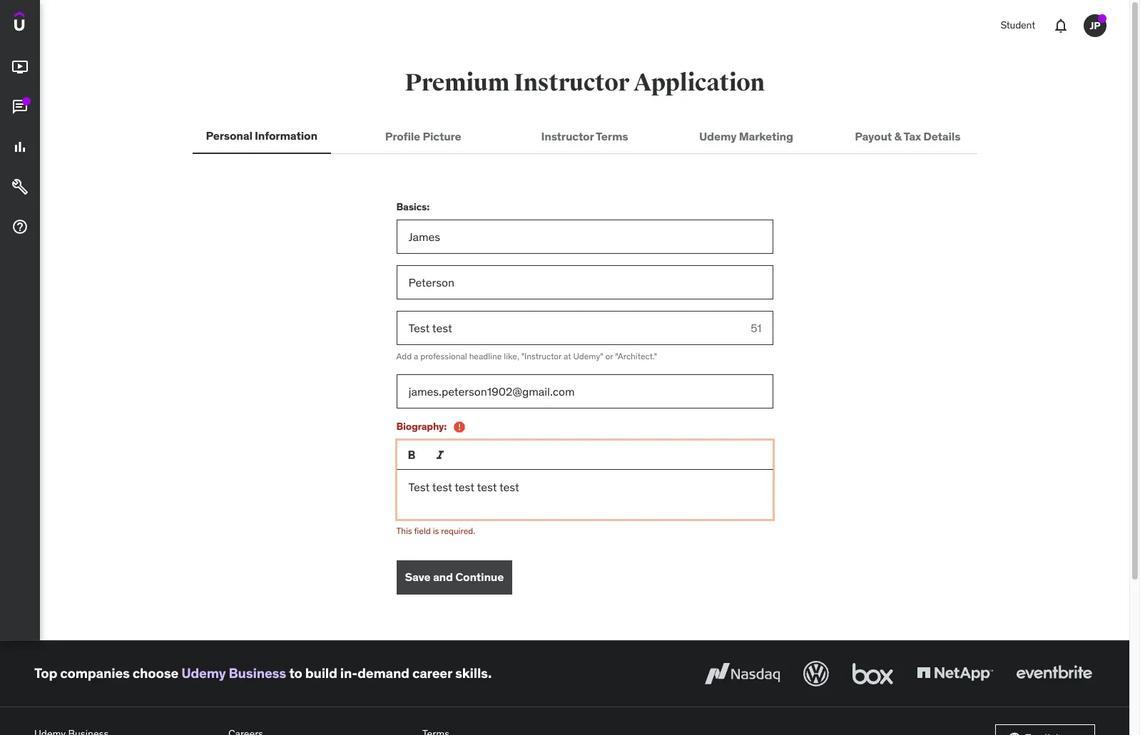 Task type: vqa. For each thing, say whether or not it's contained in the screenshot.
2nd medium icon from the bottom
yes



Task type: locate. For each thing, give the bounding box(es) containing it.
test
[[409, 480, 430, 494]]

udemy image
[[14, 11, 79, 36]]

nasdaq image
[[702, 658, 784, 690]]

4 medium image from the top
[[11, 219, 29, 236]]

field
[[414, 526, 431, 537]]

is
[[433, 526, 439, 537]]

Email email field
[[396, 375, 773, 409]]

2 test from the left
[[455, 480, 475, 494]]

instructor left terms
[[541, 129, 594, 144]]

instructor up instructor terms
[[514, 68, 630, 98]]

terms
[[596, 129, 628, 144]]

continue
[[456, 570, 504, 585]]

you have alerts image
[[1098, 14, 1107, 23]]

netapp image
[[914, 658, 996, 690]]

professional
[[421, 351, 467, 362]]

First Name text field
[[396, 220, 773, 254]]

eventbrite image
[[1013, 658, 1096, 690]]

"instructor
[[521, 351, 562, 362]]

personal
[[206, 129, 252, 143]]

picture
[[423, 129, 461, 144]]

udemy left marketing
[[699, 129, 737, 144]]

test
[[432, 480, 452, 494], [455, 480, 475, 494], [477, 480, 497, 494], [500, 480, 519, 494]]

51
[[751, 321, 762, 335]]

like,
[[504, 351, 519, 362]]

top companies choose udemy business to build in-demand career skills.
[[34, 665, 492, 682]]

italic image
[[433, 448, 447, 462]]

udemy business link
[[181, 665, 286, 682]]

medium image
[[11, 59, 29, 76], [11, 99, 29, 116], [11, 139, 29, 156], [11, 219, 29, 236]]

or
[[606, 351, 613, 362]]

profile picture
[[385, 129, 461, 144]]

in-
[[340, 665, 358, 682]]

information
[[255, 129, 317, 143]]

demand
[[358, 665, 410, 682]]

3 medium image from the top
[[11, 139, 29, 156]]

0 horizontal spatial small image
[[452, 420, 467, 435]]

udemy right 'choose'
[[181, 665, 226, 682]]

profile
[[385, 129, 420, 144]]

business
[[229, 665, 286, 682]]

udemy marketing
[[699, 129, 794, 144]]

student
[[1001, 19, 1036, 32]]

instructor terms
[[541, 129, 628, 144]]

choose
[[133, 665, 178, 682]]

1 horizontal spatial small image
[[1008, 732, 1022, 736]]

1 vertical spatial udemy
[[181, 665, 226, 682]]

premium
[[405, 68, 510, 98]]

small image
[[452, 420, 467, 435], [1008, 732, 1022, 736]]

test test test test test
[[409, 480, 519, 494]]

instructor
[[514, 68, 630, 98], [541, 129, 594, 144]]

student link
[[992, 9, 1044, 43]]

1 test from the left
[[432, 480, 452, 494]]

to
[[289, 665, 302, 682]]

jp
[[1090, 19, 1101, 32]]

udemy
[[699, 129, 737, 144], [181, 665, 226, 682]]

and
[[433, 570, 453, 585]]

this field is required.
[[396, 526, 475, 537]]

&
[[895, 129, 902, 144]]

1 horizontal spatial udemy
[[699, 129, 737, 144]]

at
[[564, 351, 571, 362]]

build
[[305, 665, 337, 682]]



Task type: describe. For each thing, give the bounding box(es) containing it.
0 horizontal spatial udemy
[[181, 665, 226, 682]]

0 vertical spatial udemy
[[699, 129, 737, 144]]

career
[[412, 665, 452, 682]]

payout & tax details
[[855, 129, 961, 144]]

biography:
[[396, 421, 447, 434]]

this
[[396, 526, 412, 537]]

payout
[[855, 129, 892, 144]]

Last Name text field
[[396, 266, 773, 300]]

save
[[405, 570, 431, 585]]

0 vertical spatial instructor
[[514, 68, 630, 98]]

volkswagen image
[[801, 658, 832, 690]]

top
[[34, 665, 57, 682]]

headline
[[469, 351, 502, 362]]

udemy"
[[573, 351, 604, 362]]

medium image
[[11, 179, 29, 196]]

details
[[924, 129, 961, 144]]

notifications image
[[1053, 17, 1070, 34]]

save and continue button
[[396, 561, 513, 595]]

Test test test test test text field
[[396, 470, 773, 520]]

add a professional headline like, "instructor at udemy" or "architect."
[[396, 351, 657, 362]]

"architect."
[[615, 351, 657, 362]]

save and continue
[[405, 570, 504, 585]]

companies
[[60, 665, 130, 682]]

3 test from the left
[[477, 480, 497, 494]]

1 vertical spatial small image
[[1008, 732, 1022, 736]]

0 vertical spatial small image
[[452, 420, 467, 435]]

personal information
[[206, 129, 317, 143]]

bold image
[[404, 448, 419, 462]]

required.
[[441, 526, 475, 537]]

basics:
[[396, 200, 430, 213]]

jp link
[[1078, 9, 1113, 43]]

2 medium image from the top
[[11, 99, 29, 116]]

marketing
[[739, 129, 794, 144]]

box image
[[849, 658, 897, 690]]

Headline text field
[[396, 311, 740, 345]]

tax
[[904, 129, 921, 144]]

1 medium image from the top
[[11, 59, 29, 76]]

application
[[634, 68, 765, 98]]

1 vertical spatial instructor
[[541, 129, 594, 144]]

add
[[396, 351, 412, 362]]

4 test from the left
[[500, 480, 519, 494]]

a
[[414, 351, 418, 362]]

premium instructor application
[[405, 68, 765, 98]]

skills.
[[455, 665, 492, 682]]



